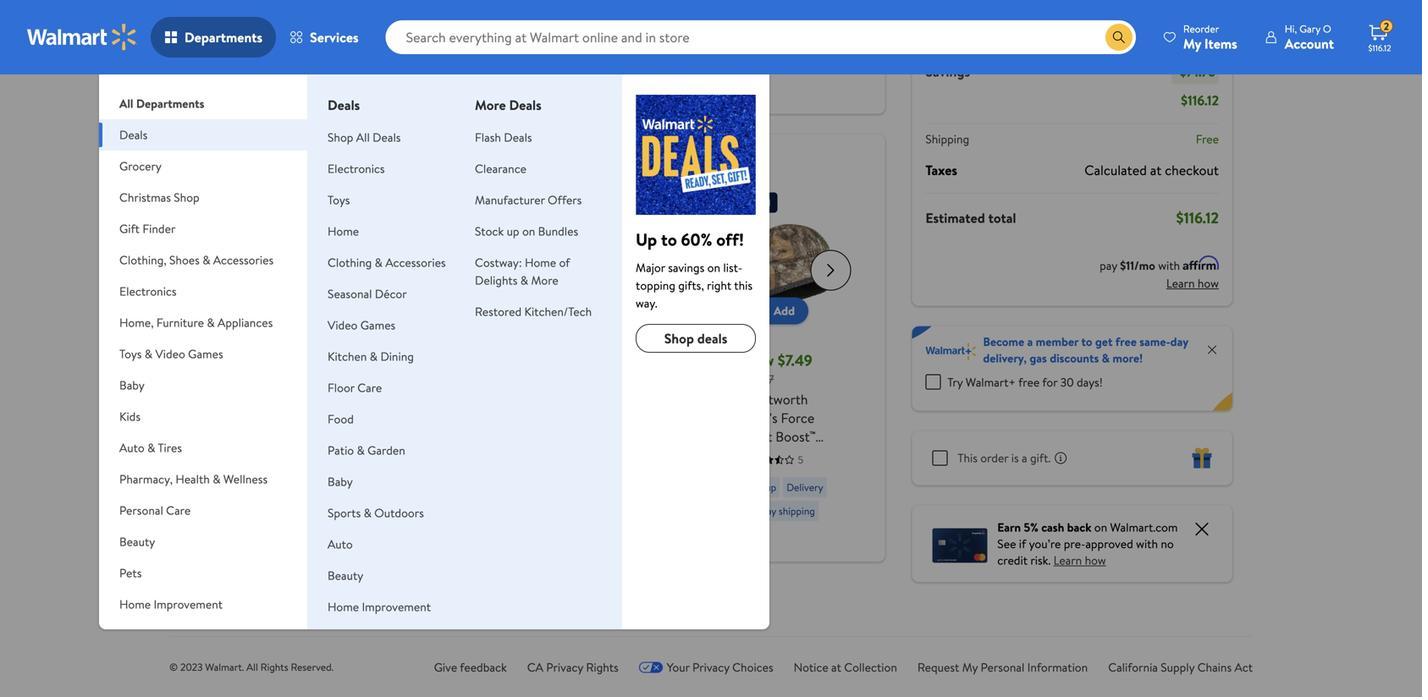 Task type: describe. For each thing, give the bounding box(es) containing it.
now $49.00 group
[[220, 186, 321, 505]]

add button for now $7.49
[[747, 298, 809, 325]]

now $16.98 group
[[613, 186, 713, 517]]

toys & video games
[[119, 346, 223, 362]]

2023
[[180, 660, 203, 675]]

60%
[[681, 228, 712, 251]]

walmart plus image
[[926, 343, 977, 360]]

home, furniture & appliances
[[119, 315, 273, 331]]

gift finder
[[119, 221, 176, 237]]

departments inside dropdown button
[[185, 28, 263, 47]]

This order is a gift. checkbox
[[933, 451, 948, 466]]

lined
[[744, 446, 776, 465]]

© 2023 walmart. all rights reserved.
[[169, 660, 334, 675]]

home improvement for home improvement link
[[328, 599, 431, 616]]

1 horizontal spatial accessories
[[386, 254, 446, 271]]

& right shoes
[[203, 252, 210, 268]]

home improvement for home improvement 'dropdown button'
[[119, 597, 223, 613]]

reorder my items
[[1184, 22, 1238, 53]]

now $349.00 group
[[351, 186, 452, 519]]

0 horizontal spatial all
[[119, 95, 133, 112]]

auto for auto link
[[328, 536, 353, 553]]

©
[[169, 660, 178, 675]]

shipping inside now $49.00 group
[[255, 481, 291, 495]]

day inside now $49.00 group
[[237, 481, 253, 495]]

add group
[[482, 186, 583, 505]]

manufacturer
[[475, 192, 545, 208]]

to inside up to 60% off! major savings on list- topping gifts, right this way.
[[661, 228, 677, 251]]

delights
[[475, 272, 518, 289]]

count
[[613, 498, 650, 517]]

pets button
[[99, 558, 307, 589]]

at for notice
[[831, 660, 842, 676]]

close walmart plus section image
[[1206, 343, 1219, 357]]

& right clothing
[[375, 254, 383, 271]]

more inside costway: home of delights & more
[[531, 272, 559, 289]]

video inside now $349.00 $499.00 $349.00/ca xbox series x video game console, black
[[351, 424, 385, 442]]

shop deals link
[[636, 324, 756, 353]]

improvement for home improvement 'dropdown button'
[[154, 597, 223, 613]]

costway: home of delights & more link
[[475, 254, 570, 289]]

kids
[[119, 409, 141, 425]]

$71.76
[[1180, 62, 1216, 81]]

& inside become a member to get free same-day delivery, gas discounts & more!
[[1102, 350, 1110, 367]]

0 vertical spatial $116.12
[[1369, 42, 1392, 54]]

delivery for 3+ day shipping
[[787, 481, 824, 495]]

health
[[176, 471, 210, 488]]

gifts,
[[678, 277, 704, 294]]

Walmart Site-Wide search field
[[386, 20, 1136, 54]]

toys for toys & video games
[[119, 346, 142, 362]]

add for add button in group
[[512, 303, 533, 319]]

0 vertical spatial on
[[522, 223, 535, 240]]

calculated
[[1085, 161, 1147, 180]]

deals up electronics link
[[373, 129, 401, 146]]

0 horizontal spatial rights
[[261, 660, 288, 675]]

add inside now $349.00 group
[[381, 303, 402, 319]]

3+ up more deals
[[485, 26, 497, 41]]

shop for shop deals
[[664, 329, 694, 348]]

& down home improvement 'dropdown button'
[[149, 628, 156, 644]]

christmas shop button
[[99, 182, 307, 213]]

a inside become a member to get free same-day delivery, gas discounts & more!
[[1027, 334, 1033, 350]]

deals image
[[636, 95, 756, 215]]

cash
[[1042, 519, 1065, 536]]

deals right flash in the left of the page
[[504, 129, 532, 146]]

floor care
[[328, 380, 382, 396]]

dismiss capital one banner image
[[1192, 519, 1213, 540]]

request my personal information link
[[918, 660, 1088, 676]]

patio & garden for patio & garden dropdown button
[[119, 628, 197, 644]]

personal inside dropdown button
[[119, 503, 163, 519]]

account
[[1285, 34, 1334, 53]]

0 horizontal spatial free
[[1019, 374, 1040, 391]]

flash deals link
[[475, 129, 532, 146]]

pharmacy, health & wellness
[[119, 471, 268, 488]]

shop for shop all deals
[[328, 129, 353, 146]]

major
[[636, 260, 665, 276]]

delivery for 2-day shipping
[[394, 26, 431, 41]]

pets
[[119, 565, 142, 582]]

outdoors
[[375, 505, 424, 522]]

add to cart image for now $349.00
[[361, 301, 381, 321]]

home down 'toys' link
[[328, 223, 359, 240]]

accessories inside dropdown button
[[213, 252, 274, 268]]

3+ day shipping inside now $7.49 group
[[747, 504, 815, 519]]

huntworth
[[744, 390, 808, 409]]

day inside now $349.00 group
[[368, 495, 384, 510]]

gary
[[1300, 22, 1321, 36]]

free,
[[613, 424, 643, 442]]

1 vertical spatial all
[[356, 129, 370, 146]]

gas
[[1030, 350, 1047, 367]]

clothing, shoes & accessories
[[119, 252, 274, 268]]

california supply chains act
[[1109, 660, 1253, 676]]

appliances
[[218, 315, 273, 331]]

try
[[948, 374, 963, 391]]

search icon image
[[1112, 30, 1126, 44]]

baby link
[[328, 474, 353, 490]]

force
[[781, 409, 815, 428]]

2
[[1384, 19, 1390, 34]]

give feedback
[[434, 660, 507, 676]]

sports
[[328, 505, 361, 522]]

become
[[983, 334, 1025, 350]]

this order is a gift.
[[958, 450, 1051, 467]]

2 vertical spatial $116.12
[[1177, 207, 1219, 229]]

savings
[[926, 62, 970, 81]]

baby button
[[99, 370, 307, 401]]

off!
[[717, 228, 744, 251]]

next slide for horizontalscrollerrecommendations list image
[[811, 250, 851, 291]]

toys for 'toys' link
[[328, 192, 350, 208]]

0 horizontal spatial learn
[[1054, 552, 1082, 569]]

deal inside the add group
[[489, 196, 509, 210]]

food link
[[328, 411, 354, 428]]

give feedback button
[[434, 659, 507, 677]]

california
[[1109, 660, 1158, 676]]

my for personal
[[962, 660, 978, 676]]

video games
[[328, 317, 396, 334]]

up
[[636, 228, 657, 251]]

more deals
[[475, 96, 542, 114]]

sports & outdoors
[[328, 505, 424, 522]]

beanie
[[779, 446, 818, 465]]

now for now $49.00
[[220, 350, 250, 371]]

3+ inside now $7.49 group
[[747, 504, 759, 519]]

add button inside group
[[485, 298, 547, 325]]

now for now $7.49 $15.97 huntworth men's force heat boost™ lined beanie (realtree edge®)
[[744, 350, 774, 371]]

steel
[[220, 428, 250, 446]]

hi,
[[1285, 22, 1297, 36]]

feedback
[[460, 660, 507, 676]]

information
[[1028, 660, 1088, 676]]

estimated
[[926, 209, 985, 227]]

more!
[[1113, 350, 1143, 367]]

patio & garden button
[[99, 621, 307, 652]]

tires
[[158, 440, 182, 456]]

floor care link
[[328, 380, 382, 396]]

1 horizontal spatial games
[[360, 317, 396, 334]]

patio for patio & garden dropdown button
[[119, 628, 146, 644]]

add to cart image for now $7.49
[[754, 301, 774, 321]]

deals up the shop all deals
[[328, 96, 360, 114]]

1 vertical spatial $116.12
[[1181, 91, 1219, 110]]

this
[[734, 277, 753, 294]]

stock
[[475, 223, 504, 240]]

console,
[[351, 442, 402, 461]]

home improvement button
[[99, 589, 307, 621]]

2 vertical spatial on
[[1095, 519, 1108, 536]]

deal for now $7.49
[[751, 196, 771, 210]]

garden for patio & garden link
[[368, 442, 405, 459]]

pharmacy,
[[119, 471, 173, 488]]

deal for now $16.98
[[620, 196, 640, 210]]

affirm image
[[1183, 256, 1219, 270]]

learn how link
[[1054, 552, 1106, 569]]

pickup for 2-
[[354, 26, 384, 41]]

video inside dropdown button
[[155, 346, 185, 362]]

my for items
[[1184, 34, 1202, 53]]

1 vertical spatial a
[[1022, 450, 1028, 467]]

sports & outdoors link
[[328, 505, 424, 522]]

departments button
[[151, 17, 276, 58]]

dining
[[381, 348, 414, 365]]

xbox
[[351, 405, 380, 424]]

walmart+
[[966, 374, 1016, 391]]

& right health
[[213, 471, 221, 488]]

8
[[268, 465, 276, 483]]

ca privacy rights
[[527, 660, 619, 676]]

auto & tires
[[119, 440, 182, 456]]

add to cart image for 'now $16.98' group
[[623, 301, 643, 321]]

home inside costway: home of delights & more
[[525, 254, 556, 271]]

3+ inside now $349.00 group
[[354, 495, 366, 510]]

1 vertical spatial learn how
[[1054, 552, 1106, 569]]

divider,
[[220, 465, 265, 483]]

1 horizontal spatial learn
[[1167, 275, 1195, 292]]

request my personal information
[[918, 660, 1088, 676]]

$16.98
[[647, 350, 688, 371]]

order
[[981, 450, 1009, 467]]

0 vertical spatial video
[[328, 317, 358, 334]]

-$71.76
[[1175, 62, 1216, 81]]

days!
[[1077, 374, 1103, 391]]

21.2
[[613, 386, 632, 403]]

garden for patio & garden dropdown button
[[159, 628, 197, 644]]

electronics link
[[328, 160, 385, 177]]



Task type: locate. For each thing, give the bounding box(es) containing it.
to left get
[[1082, 334, 1093, 350]]

0 horizontal spatial how
[[1085, 552, 1106, 569]]

services button
[[276, 17, 372, 58]]

0 vertical spatial all
[[119, 95, 133, 112]]

¢/count
[[635, 386, 675, 403]]

add to cart image
[[230, 301, 250, 321], [361, 301, 381, 321], [754, 301, 774, 321]]

pay $11/mo with
[[1100, 257, 1183, 274]]

improvement down pets dropdown button
[[154, 597, 223, 613]]

baby up sports
[[328, 474, 353, 490]]

3+ day shipping inside now $49.00 group
[[224, 481, 291, 495]]

auto for auto & tires
[[119, 440, 145, 456]]

credit
[[998, 552, 1028, 569]]

learn how down affirm image
[[1167, 275, 1219, 292]]

banner containing become a member to get free same-day delivery, gas discounts & more!
[[912, 326, 1233, 411]]

deal inside now $7.49 group
[[751, 196, 771, 210]]

see
[[998, 536, 1016, 552]]

1 add button from the left
[[223, 298, 285, 325]]

electronics down shop all deals link on the top left
[[328, 160, 385, 177]]

$116.12 down 2
[[1369, 42, 1392, 54]]

Try Walmart+ free for 30 days! checkbox
[[926, 375, 941, 390]]

floor
[[328, 380, 355, 396]]

accessories up décor
[[386, 254, 446, 271]]

0 vertical spatial patio
[[328, 442, 354, 459]]

2 vertical spatial with
[[1136, 536, 1158, 552]]

my
[[1184, 34, 1202, 53], [962, 660, 978, 676]]

0 horizontal spatial add to cart image
[[230, 301, 250, 321]]

& down home, at the top left of page
[[145, 346, 153, 362]]

electronics for electronics link
[[328, 160, 385, 177]]

beauty for beauty dropdown button
[[119, 534, 155, 550]]

'n
[[691, 424, 704, 442]]

3+ day shipping inside now $349.00 group
[[354, 495, 422, 510]]

0 horizontal spatial beauty
[[119, 534, 155, 550]]

earn
[[998, 519, 1021, 536]]

1 vertical spatial delivery
[[787, 481, 824, 495]]

a
[[1027, 334, 1033, 350], [1022, 450, 1028, 467]]

berries
[[646, 424, 688, 442]]

shop down grocery dropdown button
[[174, 189, 200, 206]]

deal inside 'now $16.98' group
[[620, 196, 640, 210]]

privacy right ca
[[546, 660, 583, 676]]

1 vertical spatial patio & garden
[[119, 628, 197, 644]]

1 now from the left
[[220, 350, 250, 371]]

0 vertical spatial games
[[360, 317, 396, 334]]

electronics for electronics dropdown button
[[119, 283, 177, 300]]

personal care
[[119, 503, 191, 519]]

delivery
[[394, 26, 431, 41], [787, 481, 824, 495]]

now inside now $7.49 $15.97 huntworth men's force heat boost™ lined beanie (realtree edge®)
[[744, 350, 774, 371]]

care down health
[[166, 503, 191, 519]]

1 add from the left
[[250, 303, 271, 319]]

member
[[1036, 334, 1079, 350]]

improvement for home improvement link
[[362, 599, 431, 616]]

1 vertical spatial beauty
[[328, 568, 363, 584]]

1 vertical spatial care
[[166, 503, 191, 519]]

improvement down beauty link
[[362, 599, 431, 616]]

pouches,
[[613, 480, 665, 498]]

deal up this
[[751, 196, 771, 210]]

more up flash in the left of the page
[[475, 96, 506, 114]]

add button
[[223, 298, 285, 325], [354, 298, 416, 325], [485, 298, 547, 325], [616, 298, 678, 325], [747, 298, 809, 325]]

now
[[220, 350, 250, 371], [351, 350, 381, 371], [613, 350, 643, 371], [744, 350, 774, 371]]

beauty for beauty link
[[328, 568, 363, 584]]

1 vertical spatial how
[[1085, 552, 1106, 569]]

home left of
[[525, 254, 556, 271]]

1 horizontal spatial add to cart image
[[361, 301, 381, 321]]

auto & tires button
[[99, 433, 307, 464]]

items
[[1205, 34, 1238, 53]]

0 horizontal spatial home improvement
[[119, 597, 223, 613]]

patio & garden inside dropdown button
[[119, 628, 197, 644]]

care for personal care
[[166, 503, 191, 519]]

0 horizontal spatial improvement
[[154, 597, 223, 613]]

give
[[434, 660, 457, 676]]

on up right
[[708, 260, 721, 276]]

& inside dropdown button
[[147, 440, 155, 456]]

walmart image
[[27, 24, 137, 51]]

1 horizontal spatial patio & garden
[[328, 442, 405, 459]]

video games link
[[328, 317, 396, 334]]

1 horizontal spatial pickup
[[747, 481, 777, 495]]

1 horizontal spatial add to cart image
[[623, 301, 643, 321]]

my inside reorder my items
[[1184, 34, 1202, 53]]

1 horizontal spatial garden
[[368, 442, 405, 459]]

shop for shop more deals
[[210, 155, 243, 176]]

baby for 'baby' dropdown button
[[119, 377, 145, 394]]

more up restored kitchen/tech link
[[531, 272, 559, 289]]

& inside costway: home of delights & more
[[521, 272, 528, 289]]

food
[[328, 411, 354, 428]]

0 horizontal spatial pickup
[[354, 26, 384, 41]]

hi, gary o account
[[1285, 22, 1334, 53]]

1 vertical spatial baby
[[328, 474, 353, 490]]

0 vertical spatial free
[[1116, 334, 1137, 350]]

now for now $16.98 $24.28 21.2 ¢/count welch's, gluten free,  berries 'n cherries fruit snacks 0.8oz pouches, 80 count case
[[613, 350, 643, 371]]

1 vertical spatial video
[[155, 346, 185, 362]]

home inside 'dropdown button'
[[119, 597, 151, 613]]

2 horizontal spatial on
[[1095, 519, 1108, 536]]

1 add to cart image from the left
[[492, 301, 512, 321]]

0 vertical spatial patio & garden
[[328, 442, 405, 459]]

2 vertical spatial more
[[531, 272, 559, 289]]

all up 'grocery'
[[119, 95, 133, 112]]

now $16.98 $24.28 21.2 ¢/count welch's, gluten free,  berries 'n cherries fruit snacks 0.8oz pouches, 80 count case
[[613, 350, 704, 517]]

shipping inside now $7.49 group
[[779, 504, 815, 519]]

shop down deals dropdown button
[[210, 155, 243, 176]]

all right walmart.
[[247, 660, 258, 675]]

add to cart image for the add group
[[492, 301, 512, 321]]

0 vertical spatial garden
[[368, 442, 405, 459]]

departments up all departments link
[[185, 28, 263, 47]]

add to cart image inside now $349.00 group
[[361, 301, 381, 321]]

0 vertical spatial with
[[1158, 257, 1180, 274]]

80
[[669, 480, 685, 498]]

3 deal from the left
[[751, 196, 771, 210]]

pickup inside now $7.49 group
[[747, 481, 777, 495]]

deals left electronics link
[[286, 155, 322, 176]]

add inside 'now $16.98' group
[[643, 303, 664, 319]]

0 vertical spatial to
[[661, 228, 677, 251]]

taxes
[[926, 161, 958, 180]]

2 add to cart image from the left
[[623, 301, 643, 321]]

try walmart+ free for 30 days!
[[948, 374, 1103, 391]]

o
[[1323, 22, 1332, 36]]

risk.
[[1031, 552, 1051, 569]]

4 now from the left
[[744, 350, 774, 371]]

now inside now $16.98 $24.28 21.2 ¢/count welch's, gluten free,  berries 'n cherries fruit snacks 0.8oz pouches, 80 count case
[[613, 350, 643, 371]]

2 vertical spatial video
[[351, 424, 385, 442]]

now for now $349.00 $499.00 $349.00/ca xbox series x video game console, black
[[351, 350, 381, 371]]

add to cart image inside now $7.49 group
[[754, 301, 774, 321]]

$49.00
[[254, 350, 300, 371]]

games down home, furniture & appliances dropdown button
[[188, 346, 223, 362]]

gifting image
[[1192, 448, 1213, 469]]

toys inside dropdown button
[[119, 346, 142, 362]]

1 horizontal spatial learn how
[[1167, 275, 1219, 292]]

you're
[[1029, 536, 1061, 552]]

1 vertical spatial at
[[831, 660, 842, 676]]

add to cart image inside 'now $16.98' group
[[623, 301, 643, 321]]

toys down home, at the top left of page
[[119, 346, 142, 362]]

at right notice
[[831, 660, 842, 676]]

garden up ©
[[159, 628, 197, 644]]

rights left 'reserved.'
[[261, 660, 288, 675]]

privacy right your
[[693, 660, 730, 676]]

stock up on bundles link
[[475, 223, 578, 240]]

& right furniture
[[207, 315, 215, 331]]

0 horizontal spatial personal
[[119, 503, 163, 519]]

day inside now $7.49 group
[[761, 504, 776, 519]]

choices
[[733, 660, 774, 676]]

2-day shipping inside 'now $16.98' group
[[616, 474, 680, 489]]

with inside chefman turbo fry stainless steel air fryer with basket divider, 8 quart
[[220, 446, 245, 465]]

baby for baby link
[[328, 474, 353, 490]]

3 now from the left
[[613, 350, 643, 371]]

0 vertical spatial auto
[[119, 440, 145, 456]]

1 horizontal spatial at
[[1150, 161, 1162, 180]]

0 vertical spatial learn
[[1167, 275, 1195, 292]]

baby up kids
[[119, 377, 145, 394]]

total
[[989, 209, 1017, 227]]

1 horizontal spatial deal
[[620, 196, 640, 210]]

0 vertical spatial at
[[1150, 161, 1162, 180]]

now inside now $349.00 $499.00 $349.00/ca xbox series x video game console, black
[[351, 350, 381, 371]]

1 vertical spatial pickup
[[747, 481, 777, 495]]

learn more about gifting image
[[1054, 452, 1068, 465]]

1 horizontal spatial beauty
[[328, 568, 363, 584]]

walmart.
[[205, 660, 244, 675]]

2- inside 'now $16.98' group
[[616, 474, 626, 489]]

add for add button inside 'now $16.98' group
[[643, 303, 664, 319]]

2 horizontal spatial add to cart image
[[754, 301, 774, 321]]

a right is
[[1022, 450, 1028, 467]]

0 horizontal spatial learn how
[[1054, 552, 1106, 569]]

personal down pharmacy, on the left of the page
[[119, 503, 163, 519]]

2 add button from the left
[[354, 298, 416, 325]]

2 now from the left
[[351, 350, 381, 371]]

way.
[[636, 295, 658, 312]]

with inside the see if you're pre-approved with no credit risk.
[[1136, 536, 1158, 552]]

0 horizontal spatial accessories
[[213, 252, 274, 268]]

learn how down 'back'
[[1054, 552, 1106, 569]]

care for floor care
[[358, 380, 382, 396]]

patio & garden for patio & garden link
[[328, 442, 405, 459]]

1 vertical spatial toys
[[119, 346, 142, 362]]

pickup for 3+
[[747, 481, 777, 495]]

shipping inside 'now $16.98' group
[[643, 474, 680, 489]]

toys up "home" 'link'
[[328, 192, 350, 208]]

at for calculated
[[1150, 161, 1162, 180]]

3+ up personal care dropdown button
[[224, 481, 235, 495]]

$7.49
[[778, 350, 813, 371]]

snacks
[[613, 461, 653, 480]]

electronics inside dropdown button
[[119, 283, 177, 300]]

1 horizontal spatial on
[[708, 260, 721, 276]]

now down appliances
[[220, 350, 250, 371]]

more down deals dropdown button
[[247, 155, 282, 176]]

add inside now $7.49 group
[[774, 303, 795, 319]]

1 deal from the left
[[489, 196, 509, 210]]

0 horizontal spatial auto
[[119, 440, 145, 456]]

how down affirm image
[[1198, 275, 1219, 292]]

on inside up to 60% off! major savings on list- topping gifts, right this way.
[[708, 260, 721, 276]]

pay
[[1100, 257, 1118, 274]]

with left no at bottom right
[[1136, 536, 1158, 552]]

free right get
[[1116, 334, 1137, 350]]

1 horizontal spatial privacy
[[693, 660, 730, 676]]

pre-
[[1064, 536, 1086, 552]]

more
[[475, 96, 506, 114], [247, 155, 282, 176], [531, 272, 559, 289]]

calculated at checkout
[[1085, 161, 1219, 180]]

video
[[328, 317, 358, 334], [155, 346, 185, 362], [351, 424, 385, 442]]

$187.88
[[1178, 33, 1219, 52]]

home improvement inside 'dropdown button'
[[119, 597, 223, 613]]

3+ down (realtree
[[747, 504, 759, 519]]

at left checkout
[[1150, 161, 1162, 180]]

delivery inside now $7.49 group
[[787, 481, 824, 495]]

0 horizontal spatial games
[[188, 346, 223, 362]]

1 horizontal spatial to
[[1082, 334, 1093, 350]]

1 horizontal spatial home improvement
[[328, 599, 431, 616]]

beauty down auto link
[[328, 568, 363, 584]]

privacy choices icon image
[[639, 662, 664, 674]]

request
[[918, 660, 960, 676]]

add inside now $49.00 group
[[250, 303, 271, 319]]

garden inside dropdown button
[[159, 628, 197, 644]]

0 vertical spatial care
[[358, 380, 382, 396]]

3+ day shipping down basket
[[224, 481, 291, 495]]

deals inside dropdown button
[[119, 127, 148, 143]]

patio for patio & garden link
[[328, 442, 354, 459]]

add for add button within now $7.49 group
[[774, 303, 795, 319]]

games up kitchen & dining link
[[360, 317, 396, 334]]

0 vertical spatial departments
[[185, 28, 263, 47]]

to inside become a member to get free same-day delivery, gas discounts & more!
[[1082, 334, 1093, 350]]

& up the $499.00
[[370, 348, 378, 365]]

delivery,
[[983, 350, 1027, 367]]

2 deal from the left
[[620, 196, 640, 210]]

1 vertical spatial free
[[1019, 374, 1040, 391]]

1 vertical spatial garden
[[159, 628, 197, 644]]

$116.12
[[1369, 42, 1392, 54], [1181, 91, 1219, 110], [1177, 207, 1219, 229]]

kitchen & dining
[[328, 348, 414, 365]]

0 horizontal spatial delivery
[[394, 26, 431, 41]]

$116.12 up affirm image
[[1177, 207, 1219, 229]]

1 vertical spatial my
[[962, 660, 978, 676]]

add to cart image
[[492, 301, 512, 321], [623, 301, 643, 321]]

home down pets
[[119, 597, 151, 613]]

3+ day shipping down the console, at the left bottom of page
[[354, 495, 422, 510]]

3+ inside now $49.00 group
[[224, 481, 235, 495]]

0 horizontal spatial my
[[962, 660, 978, 676]]

$116.12 down $71.76 on the right top of the page
[[1181, 91, 1219, 110]]

1 horizontal spatial patio
[[328, 442, 354, 459]]

electronics down clothing,
[[119, 283, 177, 300]]

chains
[[1198, 660, 1232, 676]]

now up 21.2
[[613, 350, 643, 371]]

now up floor care at the left of page
[[351, 350, 381, 371]]

patio & garden down xbox at the bottom left of page
[[328, 442, 405, 459]]

auto inside dropdown button
[[119, 440, 145, 456]]

heat
[[744, 428, 773, 446]]

home improvement down beauty link
[[328, 599, 431, 616]]

day inside become a member to get free same-day delivery, gas discounts & more!
[[1171, 334, 1189, 350]]

add inside the add group
[[512, 303, 533, 319]]

5 add from the left
[[774, 303, 795, 319]]

offers
[[548, 192, 582, 208]]

& down xbox at the bottom left of page
[[357, 442, 365, 459]]

your privacy choices link
[[639, 660, 774, 676]]

add button for now $16.98
[[616, 298, 678, 325]]

patio inside dropdown button
[[119, 628, 146, 644]]

1 horizontal spatial baby
[[328, 474, 353, 490]]

patio & garden up ©
[[119, 628, 197, 644]]

2 add to cart image from the left
[[361, 301, 381, 321]]

& right delights
[[521, 272, 528, 289]]

improvement
[[154, 597, 223, 613], [362, 599, 431, 616]]

0 vertical spatial personal
[[119, 503, 163, 519]]

3+ day shipping down (realtree
[[747, 504, 815, 519]]

banner
[[912, 326, 1233, 411]]

home down beauty link
[[328, 599, 359, 616]]

1 vertical spatial departments
[[136, 95, 204, 112]]

deal up stock
[[489, 196, 509, 210]]

shop up $16.98
[[664, 329, 694, 348]]

add button inside now $7.49 group
[[747, 298, 809, 325]]

welch's,
[[613, 405, 660, 424]]

3+ day shipping up more deals
[[485, 26, 553, 41]]

add to cart image down delights
[[492, 301, 512, 321]]

my up -$71.76
[[1184, 34, 1202, 53]]

clothing & accessories link
[[328, 254, 446, 271]]

add button for now $349.00
[[354, 298, 416, 325]]

case
[[653, 498, 681, 517]]

stock up on bundles
[[475, 223, 578, 240]]

deals up 'grocery'
[[119, 127, 148, 143]]

improvement inside 'dropdown button'
[[154, 597, 223, 613]]

5 add button from the left
[[747, 298, 809, 325]]

0 horizontal spatial privacy
[[546, 660, 583, 676]]

estimated total
[[926, 209, 1017, 227]]

4 add from the left
[[643, 303, 664, 319]]

personal left information
[[981, 660, 1025, 676]]

1 horizontal spatial electronics
[[328, 160, 385, 177]]

add to cart image inside the add group
[[492, 301, 512, 321]]

add to cart image inside now $49.00 group
[[230, 301, 250, 321]]

0 horizontal spatial to
[[661, 228, 677, 251]]

garden left black
[[368, 442, 405, 459]]

baby inside dropdown button
[[119, 377, 145, 394]]

electronics button
[[99, 276, 307, 307]]

1 horizontal spatial improvement
[[362, 599, 431, 616]]

1 horizontal spatial more
[[475, 96, 506, 114]]

0 horizontal spatial at
[[831, 660, 842, 676]]

act
[[1235, 660, 1253, 676]]

learn right risk. at the right of page
[[1054, 552, 1082, 569]]

a right become
[[1027, 334, 1033, 350]]

add button inside now $49.00 group
[[223, 298, 285, 325]]

1 horizontal spatial all
[[247, 660, 258, 675]]

home improvement down pets dropdown button
[[119, 597, 223, 613]]

checkout
[[1165, 161, 1219, 180]]

rights
[[586, 660, 619, 676], [261, 660, 288, 675]]

care up xbox at the bottom left of page
[[358, 380, 382, 396]]

2-
[[224, 26, 233, 41], [616, 26, 626, 41], [354, 50, 364, 64], [616, 474, 626, 489]]

now inside now $49.00 group
[[220, 350, 250, 371]]

restored kitchen/tech link
[[475, 304, 592, 320]]

1 vertical spatial on
[[708, 260, 721, 276]]

earn 5% cash back on walmart.com
[[998, 519, 1178, 536]]

free inside become a member to get free same-day delivery, gas discounts & more!
[[1116, 334, 1137, 350]]

4 add button from the left
[[616, 298, 678, 325]]

care inside dropdown button
[[166, 503, 191, 519]]

& right sports
[[364, 505, 372, 522]]

3 add from the left
[[512, 303, 533, 319]]

pharmacy, health & wellness button
[[99, 464, 307, 495]]

patio down pets
[[119, 628, 146, 644]]

2 privacy from the left
[[693, 660, 730, 676]]

accessories down "gift finder" "dropdown button"
[[213, 252, 274, 268]]

delivery right services
[[394, 26, 431, 41]]

delivery down 5
[[787, 481, 824, 495]]

1 horizontal spatial personal
[[981, 660, 1025, 676]]

0 horizontal spatial electronics
[[119, 283, 177, 300]]

0 vertical spatial how
[[1198, 275, 1219, 292]]

1 vertical spatial games
[[188, 346, 223, 362]]

0 vertical spatial toys
[[328, 192, 350, 208]]

deal up up
[[620, 196, 640, 210]]

free left for
[[1019, 374, 1040, 391]]

0 vertical spatial electronics
[[328, 160, 385, 177]]

turbo
[[277, 390, 310, 409]]

your privacy choices
[[667, 660, 774, 676]]

beauty inside dropdown button
[[119, 534, 155, 550]]

auto down sports
[[328, 536, 353, 553]]

manufacturer offers
[[475, 192, 582, 208]]

& left "tires"
[[147, 440, 155, 456]]

my right request
[[962, 660, 978, 676]]

0 horizontal spatial add to cart image
[[492, 301, 512, 321]]

2 vertical spatial all
[[247, 660, 258, 675]]

shipping inside now $349.00 group
[[386, 495, 422, 510]]

toys link
[[328, 192, 350, 208]]

0 horizontal spatial deal
[[489, 196, 509, 210]]

no
[[1161, 536, 1174, 552]]

gift.
[[1030, 450, 1051, 467]]

rights left privacy choices icon
[[586, 660, 619, 676]]

0 horizontal spatial more
[[247, 155, 282, 176]]

how down earn 5% cash back on walmart.com
[[1085, 552, 1106, 569]]

Search search field
[[386, 20, 1136, 54]]

with up wellness
[[220, 446, 245, 465]]

deals
[[328, 96, 360, 114], [509, 96, 542, 114], [119, 127, 148, 143], [373, 129, 401, 146], [504, 129, 532, 146], [286, 155, 322, 176]]

now $7.49 group
[[744, 186, 844, 528]]

notice at collection
[[794, 660, 897, 676]]

1 add to cart image from the left
[[230, 301, 250, 321]]

1 horizontal spatial delivery
[[787, 481, 824, 495]]

3 add button from the left
[[485, 298, 547, 325]]

add to cart image down 'topping'
[[623, 301, 643, 321]]

0 vertical spatial baby
[[119, 377, 145, 394]]

day inside 'now $16.98' group
[[626, 474, 641, 489]]

0 vertical spatial delivery
[[394, 26, 431, 41]]

add button inside 'now $16.98' group
[[616, 298, 678, 325]]

your
[[667, 660, 690, 676]]

0 vertical spatial pickup
[[354, 26, 384, 41]]

capital one credit card image
[[933, 525, 987, 563]]

departments up deals dropdown button
[[136, 95, 204, 112]]

add button inside now $349.00 group
[[354, 298, 416, 325]]

on right up in the left of the page
[[522, 223, 535, 240]]

1 vertical spatial to
[[1082, 334, 1093, 350]]

0 horizontal spatial on
[[522, 223, 535, 240]]

patio
[[328, 442, 354, 459], [119, 628, 146, 644]]

furniture
[[157, 315, 204, 331]]

add
[[250, 303, 271, 319], [381, 303, 402, 319], [512, 303, 533, 319], [643, 303, 664, 319], [774, 303, 795, 319]]

1 vertical spatial auto
[[328, 536, 353, 553]]

1 horizontal spatial rights
[[586, 660, 619, 676]]

free
[[1196, 131, 1219, 147]]

games inside toys & video games dropdown button
[[188, 346, 223, 362]]

beauty up pets
[[119, 534, 155, 550]]

privacy for your
[[693, 660, 730, 676]]

2 add from the left
[[381, 303, 402, 319]]

shipping
[[926, 131, 970, 147]]

now left $7.49
[[744, 350, 774, 371]]

privacy for ca
[[546, 660, 583, 676]]

shop inside dropdown button
[[174, 189, 200, 206]]

0 vertical spatial beauty
[[119, 534, 155, 550]]

1 privacy from the left
[[546, 660, 583, 676]]

0 vertical spatial learn how
[[1167, 275, 1219, 292]]

0 horizontal spatial toys
[[119, 346, 142, 362]]

deals up flash deals link
[[509, 96, 542, 114]]

baby
[[119, 377, 145, 394], [328, 474, 353, 490]]

all up electronics link
[[356, 129, 370, 146]]

0 horizontal spatial baby
[[119, 377, 145, 394]]

3 add to cart image from the left
[[754, 301, 774, 321]]



Task type: vqa. For each thing, say whether or not it's contained in the screenshot.


